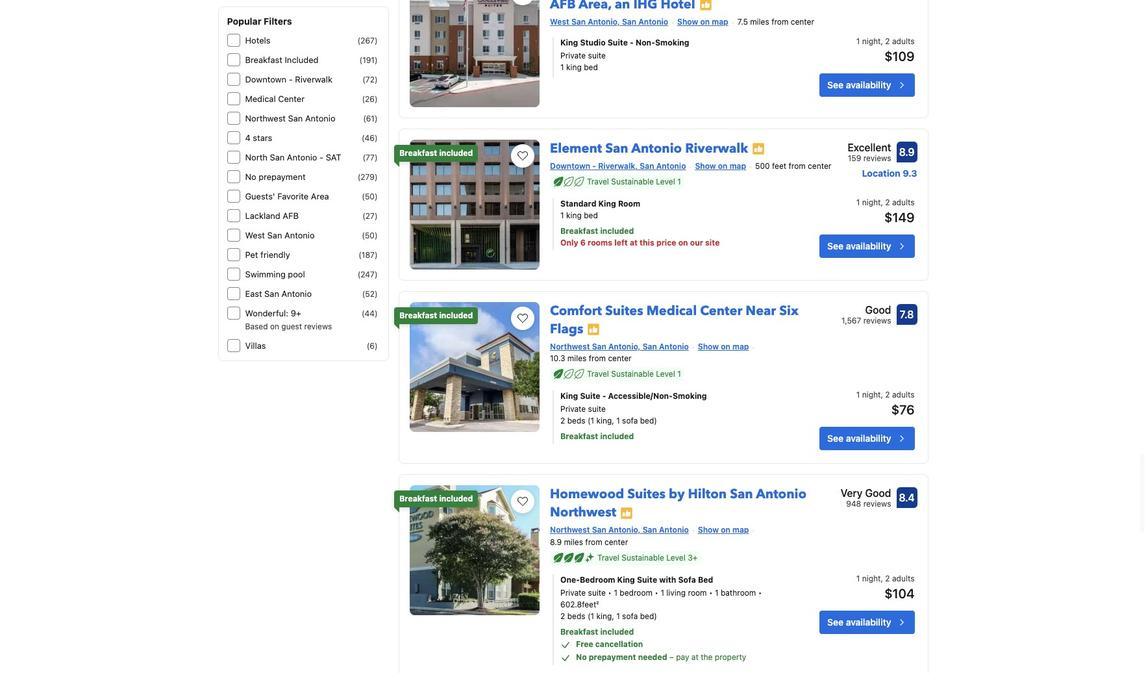 Task type: describe. For each thing, give the bounding box(es) containing it.
breakfast inside standard king room 1 king bed breakfast included only 6 rooms left at this price on our site
[[561, 226, 599, 236]]

breakfast included for element
[[400, 148, 473, 158]]

homewood suites by hilton san antonio northwest link
[[550, 480, 807, 521]]

center for comfort suites medical center near six flags
[[608, 354, 632, 363]]

smoking inside king suite - accessible/non-smoking private suite 2 beds (1 king, 1 sofa bed) breakfast included
[[673, 391, 707, 401]]

downtown for downtown - riverwalk, san antonio
[[550, 161, 591, 171]]

500
[[756, 161, 770, 171]]

8.9 for 8.9 miles from center
[[550, 537, 562, 547]]

no prepayment needed – pay at the property
[[576, 652, 747, 662]]

$104
[[885, 586, 915, 601]]

downtown - riverwalk
[[245, 74, 333, 84]]

pet friendly
[[245, 249, 290, 260]]

7.5 miles from center
[[738, 17, 815, 27]]

on down the "wonderful: 9+"
[[270, 322, 279, 331]]

excellent 159 reviews
[[848, 141, 892, 163]]

see for homewood suites by hilton san antonio northwest
[[828, 617, 844, 628]]

1 see availability link from the top
[[820, 74, 915, 97]]

(72)
[[363, 75, 378, 84]]

see for comfort suites medical center near six flags
[[828, 433, 844, 444]]

guest
[[282, 322, 302, 331]]

see availability for element san antonio riverwalk
[[828, 241, 892, 252]]

7.8
[[900, 308, 914, 320]]

east san antonio
[[245, 288, 312, 299]]

very good element
[[841, 486, 892, 501]]

by
[[669, 486, 685, 503]]

friendly
[[261, 249, 290, 260]]

location 9.3
[[862, 167, 918, 178]]

based
[[245, 322, 268, 331]]

wonderful:
[[245, 308, 289, 318]]

west san antonio, san antonio
[[550, 17, 669, 26]]

northwest inside homewood suites by hilton san antonio northwest
[[550, 504, 617, 521]]

bed inside king studio suite - non-smoking private suite 1 king bed
[[584, 63, 598, 72]]

left
[[615, 238, 628, 248]]

2 for $104
[[886, 574, 890, 584]]

center right 7.5
[[791, 17, 815, 27]]

- left riverwalk,
[[593, 161, 596, 171]]

see availability link for element san antonio riverwalk
[[820, 235, 915, 258]]

san down medical center
[[288, 113, 303, 123]]

based on guest reviews
[[245, 322, 332, 331]]

no for no prepayment
[[245, 172, 256, 182]]

comfort suites medical center near six flags link
[[550, 297, 799, 338]]

homewood suites by hilton san antonio northwest
[[550, 486, 807, 521]]

suite inside private suite • 1 bedroom • 1 living room • 1 bathroom • 602.8feet² 2 beds (1 king, 1 sofa bed) breakfast included
[[588, 588, 606, 598]]

excellent
[[848, 141, 892, 153]]

$109
[[885, 49, 915, 64]]

private suite • 1 bedroom • 1 living room • 1 bathroom • 602.8feet² 2 beds (1 king, 1 sofa bed) breakfast included
[[561, 588, 762, 637]]

adults inside 1 night , 2 adults $109
[[893, 37, 915, 46]]

1 night , 2 adults $104
[[857, 574, 915, 601]]

filters
[[264, 16, 292, 27]]

(1 inside king suite - accessible/non-smoking private suite 2 beds (1 king, 1 sofa bed) breakfast included
[[588, 416, 594, 426]]

1 see from the top
[[828, 80, 844, 91]]

3+
[[688, 553, 698, 563]]

on for 8.9 miles from center
[[721, 525, 731, 535]]

element san antonio riverwalk link
[[550, 134, 748, 157]]

king studio suite - non-smoking private suite 1 king bed
[[561, 38, 690, 72]]

2 • from the left
[[655, 588, 659, 598]]

good element
[[842, 302, 892, 317]]

center for element san antonio riverwalk
[[808, 161, 832, 171]]

1 see availability from the top
[[828, 80, 892, 91]]

san up 10.3 miles from center on the bottom of the page
[[592, 341, 607, 351]]

0 vertical spatial miles
[[750, 17, 770, 27]]

no for no prepayment needed – pay at the property
[[576, 652, 587, 662]]

lackland afb
[[245, 210, 299, 221]]

king inside king suite - accessible/non-smoking private suite 2 beds (1 king, 1 sofa bed) breakfast included
[[561, 391, 578, 401]]

san up non-
[[622, 17, 637, 26]]

map for riverwalk
[[730, 161, 746, 171]]

sofa
[[679, 575, 696, 585]]

this property is part of our preferred partner program. it's committed to providing excellent service and good value. it'll pay us a higher commission if you make a booking. image for 7.5 miles from center
[[699, 0, 712, 11]]

1 inside king studio suite - non-smoking private suite 1 king bed
[[561, 63, 564, 72]]

excellent element
[[848, 139, 892, 155]]

standard
[[561, 199, 597, 209]]

- down breakfast included
[[289, 74, 293, 84]]

san up 8.9 miles from center
[[592, 525, 607, 535]]

price
[[657, 238, 677, 248]]

travel for element
[[587, 177, 609, 187]]

guests'
[[245, 191, 275, 201]]

sat
[[326, 152, 341, 162]]

area
[[311, 191, 329, 201]]

travel sustainable level 1 for suites
[[587, 369, 681, 379]]

northwest up 10.3
[[550, 341, 590, 351]]

free cancellation
[[576, 639, 643, 649]]

breakfast inside king suite - accessible/non-smoking private suite 2 beds (1 king, 1 sofa bed) breakfast included
[[561, 432, 599, 441]]

suite inside king studio suite - non-smoking private suite 1 king bed
[[588, 51, 606, 61]]

sustainable for medical
[[611, 369, 654, 379]]

- left 'sat'
[[320, 152, 324, 162]]

adults for comfort suites medical center near six flags
[[893, 390, 915, 400]]

show for riverwalk
[[695, 161, 716, 171]]

needed
[[638, 652, 667, 662]]

(50) for antonio
[[362, 231, 378, 240]]

element san antonio riverwalk
[[550, 139, 748, 157]]

included inside private suite • 1 bedroom • 1 living room • 1 bathroom • 602.8feet² 2 beds (1 king, 1 sofa bed) breakfast included
[[601, 627, 634, 637]]

(279)
[[358, 172, 378, 182]]

bedroom
[[580, 575, 616, 585]]

show up "king studio suite - non-smoking" link
[[678, 17, 699, 26]]

night for comfort suites medical center near six flags
[[863, 390, 881, 400]]

one-bedroom king suite with sofa bed link
[[561, 574, 780, 586]]

availability for comfort suites medical center near six flags
[[846, 433, 892, 444]]

level for medical
[[656, 369, 675, 379]]

1 inside 1 night , 2 adults $149
[[857, 198, 860, 208]]

8.9 miles from center
[[550, 537, 628, 547]]

downtown - riverwalk, san antonio
[[550, 161, 686, 171]]

(187)
[[359, 250, 378, 260]]

no prepayment
[[245, 172, 306, 182]]

, inside 1 night , 2 adults $109
[[881, 37, 883, 46]]

at inside standard king room 1 king bed breakfast included only 6 rooms left at this price on our site
[[630, 238, 638, 248]]

one-
[[561, 575, 580, 585]]

948
[[847, 499, 862, 509]]

king suite - accessible/non-smoking link
[[561, 391, 780, 402]]

king inside king studio suite - non-smoking private suite 1 king bed
[[566, 63, 582, 72]]

villas
[[245, 340, 266, 351]]

(44)
[[362, 309, 378, 318]]

map left 7.5
[[712, 17, 729, 26]]

show on map for riverwalk
[[695, 161, 746, 171]]

this property is part of our preferred partner program. it's committed to providing excellent service and good value. it'll pay us a higher commission if you make a booking. image for 10.3 miles from center
[[588, 323, 601, 336]]

breakfast included for comfort
[[400, 310, 473, 320]]

on for 10.3 miles from center
[[721, 341, 731, 351]]

travel for homewood
[[598, 553, 620, 563]]

standard king room 1 king bed breakfast included only 6 rooms left at this price on our site
[[561, 199, 720, 248]]

see availability for homewood suites by hilton san antonio northwest
[[828, 617, 892, 628]]

1 • from the left
[[608, 588, 612, 598]]

northwest san antonio, san antonio for flags
[[550, 341, 689, 351]]

show for hilton
[[698, 525, 719, 535]]

comfort suites medical center near six flags image
[[410, 302, 540, 432]]

private inside king studio suite - non-smoking private suite 1 king bed
[[561, 51, 586, 61]]

element
[[550, 139, 602, 157]]

feet
[[772, 161, 787, 171]]

3 • from the left
[[709, 588, 713, 598]]

sustainable for antonio
[[611, 177, 654, 187]]

scored 8.9 element
[[897, 141, 918, 162]]

6
[[581, 238, 586, 248]]

travel sustainable level 3+
[[598, 553, 698, 563]]

very
[[841, 488, 863, 499]]

4
[[245, 133, 251, 143]]

standard king room link
[[561, 198, 780, 210]]

9.3
[[903, 167, 918, 178]]

, for comfort suites medical center near six flags
[[881, 390, 883, 400]]

$76
[[892, 402, 915, 417]]

adults for element san antonio riverwalk
[[893, 198, 915, 208]]

afb
[[283, 210, 299, 221]]

8.9 for 8.9
[[899, 146, 915, 158]]

(77)
[[363, 153, 378, 162]]

on inside standard king room 1 king bed breakfast included only 6 rooms left at this price on our site
[[679, 238, 688, 248]]

level for antonio
[[656, 177, 675, 187]]

$149
[[885, 210, 915, 225]]

(27)
[[363, 211, 378, 221]]

7.5
[[738, 17, 748, 27]]

from right 7.5
[[772, 17, 789, 27]]

1 vertical spatial at
[[692, 652, 699, 662]]

1 night , 2 adults $76
[[857, 390, 915, 417]]

san inside homewood suites by hilton san antonio northwest
[[730, 486, 753, 503]]

show on map for center
[[698, 341, 749, 351]]

guests' favorite area
[[245, 191, 329, 201]]

downtown for downtown - riverwalk
[[245, 74, 287, 84]]

suite inside king suite - accessible/non-smoking private suite 2 beds (1 king, 1 sofa bed) breakfast included
[[580, 391, 601, 401]]

, for element san antonio riverwalk
[[881, 198, 883, 208]]

1,567
[[842, 315, 862, 325]]

included
[[285, 55, 319, 65]]

(1 inside private suite • 1 bedroom • 1 living room • 1 bathroom • 602.8feet² 2 beds (1 king, 1 sofa bed) breakfast included
[[588, 611, 594, 621]]

(247)
[[358, 270, 378, 279]]

suites for comfort
[[605, 302, 644, 319]]

king, inside private suite • 1 bedroom • 1 living room • 1 bathroom • 602.8feet² 2 beds (1 king, 1 sofa bed) breakfast included
[[597, 611, 614, 621]]

king inside standard king room 1 king bed breakfast included only 6 rooms left at this price on our site
[[566, 211, 582, 221]]

show on map for hilton
[[698, 525, 749, 535]]

pool
[[288, 269, 305, 279]]

studio
[[580, 38, 606, 48]]



Task type: vqa. For each thing, say whether or not it's contained in the screenshot.


Task type: locate. For each thing, give the bounding box(es) containing it.
1 sofa from the top
[[622, 416, 638, 426]]

4 adults from the top
[[893, 574, 915, 584]]

on left 500
[[718, 161, 728, 171]]

san up the travel sustainable level 3+
[[643, 525, 657, 535]]

private down 10.3
[[561, 404, 586, 414]]

8.4
[[899, 492, 915, 504]]

travel sustainable level 1 for san
[[587, 177, 681, 187]]

1 inside 1 night , 2 adults $109
[[857, 37, 860, 46]]

show down the hilton
[[698, 525, 719, 535]]

level up standard king room link
[[656, 177, 675, 187]]

suite down bedroom
[[588, 588, 606, 598]]

(26)
[[362, 94, 378, 104]]

0 vertical spatial bed
[[584, 63, 598, 72]]

san right east
[[264, 288, 279, 299]]

(1 down 602.8feet²
[[588, 611, 594, 621]]

1 vertical spatial center
[[700, 302, 743, 319]]

bed) down bedroom
[[640, 611, 657, 621]]

, inside the 1 night , 2 adults $104
[[881, 574, 883, 584]]

pet
[[245, 249, 258, 260]]

san inside element san antonio riverwalk link
[[606, 139, 629, 157]]

level left 3+
[[667, 553, 686, 563]]

from right 10.3
[[589, 354, 606, 363]]

breakfast inside private suite • 1 bedroom • 1 living room • 1 bathroom • 602.8feet² 2 beds (1 king, 1 sofa bed) breakfast included
[[561, 627, 599, 637]]

0 vertical spatial good
[[866, 304, 892, 315]]

2 vertical spatial sustainable
[[622, 553, 665, 563]]

west for west san antonio
[[245, 230, 265, 240]]

northwest san antonio
[[245, 113, 336, 123]]

1 vertical spatial downtown
[[550, 161, 591, 171]]

beds inside private suite • 1 bedroom • 1 living room • 1 bathroom • 602.8feet² 2 beds (1 king, 1 sofa bed) breakfast included
[[568, 611, 586, 621]]

medical center
[[245, 94, 305, 104]]

king inside king studio suite - non-smoking private suite 1 king bed
[[561, 38, 578, 48]]

1 horizontal spatial no
[[576, 652, 587, 662]]

good right very
[[866, 488, 892, 499]]

availability for element san antonio riverwalk
[[846, 241, 892, 252]]

medical
[[245, 94, 276, 104], [647, 302, 697, 319]]

0 vertical spatial breakfast included
[[400, 148, 473, 158]]

2 breakfast included from the top
[[400, 310, 473, 320]]

northwest san antonio, san antonio for northwest
[[550, 525, 689, 535]]

2 suite from the top
[[588, 404, 606, 414]]

0 horizontal spatial no
[[245, 172, 256, 182]]

breakfast included
[[245, 55, 319, 65]]

night for homewood suites by hilton san antonio northwest
[[863, 574, 881, 584]]

room
[[618, 199, 641, 209]]

northwest san antonio, san antonio
[[550, 341, 689, 351], [550, 525, 689, 535]]

1 horizontal spatial west
[[550, 17, 570, 26]]

on
[[701, 17, 710, 26], [718, 161, 728, 171], [679, 238, 688, 248], [270, 322, 279, 331], [721, 341, 731, 351], [721, 525, 731, 535]]

(50) up (27)
[[362, 192, 378, 201]]

1 vertical spatial level
[[656, 369, 675, 379]]

see availability link for comfort suites medical center near six flags
[[820, 427, 915, 450]]

1 horizontal spatial prepayment
[[589, 652, 636, 662]]

miles up one-
[[564, 537, 583, 547]]

riverwalk,
[[598, 161, 638, 171]]

good inside very good 948 reviews
[[866, 488, 892, 499]]

sofa down accessible/non-
[[622, 416, 638, 426]]

0 vertical spatial 8.9
[[899, 146, 915, 158]]

our
[[690, 238, 703, 248]]

2 northwest san antonio, san antonio from the top
[[550, 525, 689, 535]]

0 horizontal spatial this property is part of our preferred partner program. it's committed to providing excellent service and good value. it'll pay us a higher commission if you make a booking. image
[[621, 507, 633, 520]]

king up bedroom
[[618, 575, 635, 585]]

- left non-
[[630, 38, 634, 48]]

map up bathroom
[[733, 525, 749, 535]]

1 inside the 1 night , 2 adults $104
[[857, 574, 860, 584]]

king down standard
[[566, 211, 582, 221]]

• down one-bedroom king suite with sofa bed link
[[655, 588, 659, 598]]

bed) down accessible/non-
[[640, 416, 657, 426]]

2 vertical spatial travel
[[598, 553, 620, 563]]

1 vertical spatial good
[[866, 488, 892, 499]]

2 inside 1 night , 2 adults $76
[[886, 390, 890, 400]]

adults for homewood suites by hilton san antonio northwest
[[893, 574, 915, 584]]

popular
[[227, 16, 262, 27]]

2 travel sustainable level 1 from the top
[[587, 369, 681, 379]]

prepayment up guests' favorite area
[[259, 172, 306, 182]]

0 vertical spatial suite
[[608, 38, 628, 48]]

this property is part of our preferred partner program. it's committed to providing excellent service and good value. it'll pay us a higher commission if you make a booking. image for 7.5 miles from center
[[699, 0, 712, 11]]

beds down 602.8feet²
[[568, 611, 586, 621]]

1 king from the top
[[566, 63, 582, 72]]

see availability down 1 night , 2 adults $76
[[828, 433, 892, 444]]

sofa inside private suite • 1 bedroom • 1 living room • 1 bathroom • 602.8feet² 2 beds (1 king, 1 sofa bed) breakfast included
[[622, 611, 638, 621]]

king
[[561, 38, 578, 48], [599, 199, 616, 209], [561, 391, 578, 401], [618, 575, 635, 585]]

show up standard king room link
[[695, 161, 716, 171]]

this property is part of our preferred partner program. it's committed to providing excellent service and good value. it'll pay us a higher commission if you make a booking. image for 500 feet from center
[[752, 142, 765, 155]]

2 vertical spatial miles
[[564, 537, 583, 547]]

1 beds from the top
[[568, 416, 586, 426]]

element san antonio riverwalk image
[[410, 139, 540, 269]]

bed) inside king suite - accessible/non-smoking private suite 2 beds (1 king, 1 sofa bed) breakfast included
[[640, 416, 657, 426]]

room
[[688, 588, 707, 598]]

• right bathroom
[[759, 588, 762, 598]]

private inside king suite - accessible/non-smoking private suite 2 beds (1 king, 1 sofa bed) breakfast included
[[561, 404, 586, 414]]

sofa
[[622, 416, 638, 426], [622, 611, 638, 621]]

(50) down (27)
[[362, 231, 378, 240]]

this property is part of our preferred partner program. it's committed to providing excellent service and good value. it'll pay us a higher commission if you make a booking. image
[[699, 0, 712, 11], [752, 142, 765, 155], [752, 142, 765, 155], [588, 323, 601, 336], [588, 323, 601, 336], [621, 507, 633, 520]]

rooms
[[588, 238, 613, 248]]

reviews inside excellent 159 reviews
[[864, 153, 892, 163]]

0 vertical spatial west
[[550, 17, 570, 26]]

0 vertical spatial this property is part of our preferred partner program. it's committed to providing excellent service and good value. it'll pay us a higher commission if you make a booking. image
[[699, 0, 712, 11]]

2 vertical spatial suite
[[588, 588, 606, 598]]

(52)
[[362, 289, 378, 299]]

• right room
[[709, 588, 713, 598]]

1 horizontal spatial 8.9
[[899, 146, 915, 158]]

2 (1 from the top
[[588, 611, 594, 621]]

2 vertical spatial suite
[[637, 575, 658, 585]]

adults inside 1 night , 2 adults $76
[[893, 390, 915, 400]]

bed
[[584, 63, 598, 72], [584, 211, 598, 221]]

1 inside king suite - accessible/non-smoking private suite 2 beds (1 king, 1 sofa bed) breakfast included
[[617, 416, 620, 426]]

2 adults from the top
[[893, 198, 915, 208]]

1 adults from the top
[[893, 37, 915, 46]]

on down the hilton
[[721, 525, 731, 535]]

2 for $109
[[886, 37, 890, 46]]

, inside 1 night , 2 adults $149
[[881, 198, 883, 208]]

1 vertical spatial this property is part of our preferred partner program. it's committed to providing excellent service and good value. it'll pay us a higher commission if you make a booking. image
[[621, 507, 633, 520]]

antonio, up studio
[[588, 17, 620, 26]]

see availability link down the 1 night , 2 adults $104
[[820, 611, 915, 634]]

map for hilton
[[733, 525, 749, 535]]

, inside 1 night , 2 adults $76
[[881, 390, 883, 400]]

1
[[857, 37, 860, 46], [561, 63, 564, 72], [678, 177, 681, 187], [857, 198, 860, 208], [561, 211, 564, 221], [678, 369, 681, 379], [857, 390, 860, 400], [617, 416, 620, 426], [857, 574, 860, 584], [614, 588, 618, 598], [661, 588, 665, 598], [715, 588, 719, 598], [617, 611, 620, 621]]

night inside 1 night , 2 adults $149
[[863, 198, 881, 208]]

west for west san antonio, san antonio
[[550, 17, 570, 26]]

0 vertical spatial riverwalk
[[295, 74, 333, 84]]

prepayment for no prepayment
[[259, 172, 306, 182]]

sustainable down downtown - riverwalk, san antonio
[[611, 177, 654, 187]]

4 see availability from the top
[[828, 617, 892, 628]]

1 vertical spatial (50)
[[362, 231, 378, 240]]

stars
[[253, 133, 272, 143]]

northwest up stars
[[245, 113, 286, 123]]

1 vertical spatial travel
[[587, 369, 609, 379]]

2 for $76
[[886, 390, 890, 400]]

hotels
[[245, 35, 271, 45]]

northwest san antonio, san antonio up 8.9 miles from center
[[550, 525, 689, 535]]

bed)
[[640, 416, 657, 426], [640, 611, 657, 621]]

near
[[746, 302, 776, 319]]

2 , from the top
[[881, 198, 883, 208]]

from up bedroom
[[586, 537, 603, 547]]

3 see from the top
[[828, 433, 844, 444]]

miles right 7.5
[[750, 17, 770, 27]]

from right feet
[[789, 161, 806, 171]]

1 vertical spatial beds
[[568, 611, 586, 621]]

this
[[640, 238, 655, 248]]

at
[[630, 238, 638, 248], [692, 652, 699, 662]]

smoking
[[655, 38, 690, 48], [673, 391, 707, 401]]

1 , from the top
[[881, 37, 883, 46]]

night inside 1 night , 2 adults $109
[[863, 37, 881, 46]]

(1 down 10.3 miles from center on the bottom of the page
[[588, 416, 594, 426]]

this property is part of our preferred partner program. it's committed to providing excellent service and good value. it'll pay us a higher commission if you make a booking. image down homewood
[[621, 507, 633, 520]]

see availability link down 1 night , 2 adults $149
[[820, 235, 915, 258]]

1 vertical spatial 8.9
[[550, 537, 562, 547]]

at left the
[[692, 652, 699, 662]]

1 vertical spatial suites
[[628, 486, 666, 503]]

beds inside king suite - accessible/non-smoking private suite 2 beds (1 king, 1 sofa bed) breakfast included
[[568, 416, 586, 426]]

0 vertical spatial travel sustainable level 1
[[587, 177, 681, 187]]

king down 10.3
[[561, 391, 578, 401]]

suite up bedroom
[[637, 575, 658, 585]]

center left 159
[[808, 161, 832, 171]]

reviews
[[864, 153, 892, 163], [864, 315, 892, 325], [304, 322, 332, 331], [864, 499, 892, 509]]

show on map
[[678, 17, 729, 26], [695, 161, 746, 171], [698, 341, 749, 351], [698, 525, 749, 535]]

0 vertical spatial (1
[[588, 416, 594, 426]]

• down bedroom
[[608, 588, 612, 598]]

san
[[572, 17, 586, 26], [622, 17, 637, 26], [288, 113, 303, 123], [606, 139, 629, 157], [270, 152, 285, 162], [640, 161, 654, 171], [267, 230, 282, 240], [264, 288, 279, 299], [592, 341, 607, 351], [643, 341, 657, 351], [730, 486, 753, 503], [592, 525, 607, 535], [643, 525, 657, 535]]

2 see availability from the top
[[828, 241, 892, 252]]

4 , from the top
[[881, 574, 883, 584]]

private inside private suite • 1 bedroom • 1 living room • 1 bathroom • 602.8feet² 2 beds (1 king, 1 sofa bed) breakfast included
[[561, 588, 586, 598]]

0 vertical spatial medical
[[245, 94, 276, 104]]

0 vertical spatial (50)
[[362, 192, 378, 201]]

favorite
[[278, 191, 309, 201]]

downtown
[[245, 74, 287, 84], [550, 161, 591, 171]]

3 adults from the top
[[893, 390, 915, 400]]

bed inside standard king room 1 king bed breakfast included only 6 rooms left at this price on our site
[[584, 211, 598, 221]]

flags
[[550, 320, 584, 338]]

king suite - accessible/non-smoking private suite 2 beds (1 king, 1 sofa bed) breakfast included
[[561, 391, 707, 441]]

night inside the 1 night , 2 adults $104
[[863, 574, 881, 584]]

1 vertical spatial antonio,
[[609, 341, 641, 351]]

0 vertical spatial beds
[[568, 416, 586, 426]]

4 see availability link from the top
[[820, 611, 915, 634]]

northwest down homewood
[[550, 504, 617, 521]]

popular filters
[[227, 16, 292, 27]]

2 good from the top
[[866, 488, 892, 499]]

king studio suite - non-smoking link
[[561, 37, 780, 49]]

(1
[[588, 416, 594, 426], [588, 611, 594, 621]]

center inside comfort suites medical center near six flags
[[700, 302, 743, 319]]

0 horizontal spatial 8.9
[[550, 537, 562, 547]]

- left accessible/non-
[[603, 391, 606, 401]]

1 breakfast included from the top
[[400, 148, 473, 158]]

included inside standard king room 1 king bed breakfast included only 6 rooms left at this price on our site
[[601, 226, 634, 236]]

medical inside comfort suites medical center near six flags
[[647, 302, 697, 319]]

map left 500
[[730, 161, 746, 171]]

1 horizontal spatial riverwalk
[[685, 139, 748, 157]]

this property is part of our preferred partner program. it's committed to providing excellent service and good value. it'll pay us a higher commission if you make a booking. image up "king studio suite - non-smoking" link
[[699, 0, 712, 11]]

san up riverwalk,
[[606, 139, 629, 157]]

antonio, up the travel sustainable level 3+
[[609, 525, 641, 535]]

1 vertical spatial travel sustainable level 1
[[587, 369, 681, 379]]

at right left
[[630, 238, 638, 248]]

san down comfort suites medical center near six flags
[[643, 341, 657, 351]]

miles for comfort suites medical center near six flags
[[568, 354, 587, 363]]

map down 'near'
[[733, 341, 749, 351]]

miles right 10.3
[[568, 354, 587, 363]]

san right the hilton
[[730, 486, 753, 503]]

suites inside comfort suites medical center near six flags
[[605, 302, 644, 319]]

1 vertical spatial smoking
[[673, 391, 707, 401]]

see availability down 1 night , 2 adults $109
[[828, 80, 892, 91]]

candlewood suites - san antonio lackland afb area, an ihg hotel image
[[410, 0, 540, 107]]

1 horizontal spatial downtown
[[550, 161, 591, 171]]

1 bed from the top
[[584, 63, 598, 72]]

2 inside the 1 night , 2 adults $104
[[886, 574, 890, 584]]

breakfast included for homewood
[[400, 494, 473, 504]]

travel sustainable level 1
[[587, 177, 681, 187], [587, 369, 681, 379]]

, for homewood suites by hilton san antonio northwest
[[881, 574, 883, 584]]

six
[[780, 302, 799, 319]]

1 vertical spatial prepayment
[[589, 652, 636, 662]]

2 inside king suite - accessible/non-smoking private suite 2 beds (1 king, 1 sofa bed) breakfast included
[[561, 416, 565, 426]]

1 king, from the top
[[597, 416, 614, 426]]

2 king from the top
[[566, 211, 582, 221]]

0 vertical spatial level
[[656, 177, 675, 187]]

on left our
[[679, 238, 688, 248]]

level for by
[[667, 553, 686, 563]]

0 vertical spatial sofa
[[622, 416, 638, 426]]

2 sofa from the top
[[622, 611, 638, 621]]

3 availability from the top
[[846, 433, 892, 444]]

homewood suites by hilton san antonio northwest image
[[410, 486, 540, 615]]

map
[[712, 17, 729, 26], [730, 161, 746, 171], [733, 341, 749, 351], [733, 525, 749, 535]]

downtown up medical center
[[245, 74, 287, 84]]

2
[[886, 37, 890, 46], [886, 198, 890, 208], [886, 390, 890, 400], [561, 416, 565, 426], [886, 574, 890, 584], [561, 611, 565, 621]]

travel sustainable level 1 up room
[[587, 177, 681, 187]]

0 vertical spatial suite
[[588, 51, 606, 61]]

8.9 up one-
[[550, 537, 562, 547]]

1 horizontal spatial center
[[700, 302, 743, 319]]

king left studio
[[561, 38, 578, 48]]

1 vertical spatial breakfast included
[[400, 310, 473, 320]]

see availability for comfort suites medical center near six flags
[[828, 433, 892, 444]]

good 1,567 reviews
[[842, 304, 892, 325]]

suites for homewood
[[628, 486, 666, 503]]

center for homewood suites by hilton san antonio northwest
[[605, 537, 628, 547]]

2 vertical spatial level
[[667, 553, 686, 563]]

accessible/non-
[[608, 391, 673, 401]]

1 horizontal spatial suite
[[608, 38, 628, 48]]

prepayment down free cancellation
[[589, 652, 636, 662]]

west
[[550, 17, 570, 26], [245, 230, 265, 240]]

this property is part of our preferred partner program. it's committed to providing excellent service and good value. it'll pay us a higher commission if you make a booking. image for 8.9 miles from center
[[621, 507, 633, 520]]

travel down riverwalk,
[[587, 177, 609, 187]]

wonderful: 9+
[[245, 308, 301, 318]]

travel for comfort
[[587, 369, 609, 379]]

3 private from the top
[[561, 588, 586, 598]]

1 vertical spatial suite
[[588, 404, 606, 414]]

2 (50) from the top
[[362, 231, 378, 240]]

map for center
[[733, 341, 749, 351]]

show on map left 500
[[695, 161, 746, 171]]

1 private from the top
[[561, 51, 586, 61]]

smoking inside king studio suite - non-smoking private suite 1 king bed
[[655, 38, 690, 48]]

living
[[667, 588, 686, 598]]

1 horizontal spatial at
[[692, 652, 699, 662]]

downtown down element
[[550, 161, 591, 171]]

1 (1 from the top
[[588, 416, 594, 426]]

king inside one-bedroom king suite with sofa bed link
[[618, 575, 635, 585]]

2 vertical spatial breakfast included
[[400, 494, 473, 504]]

1 availability from the top
[[846, 80, 892, 91]]

king,
[[597, 416, 614, 426], [597, 611, 614, 621]]

scored 7.8 element
[[897, 304, 918, 325]]

2 bed from the top
[[584, 211, 598, 221]]

1 (50) from the top
[[362, 192, 378, 201]]

reviews inside good 1,567 reviews
[[864, 315, 892, 325]]

adults up $149
[[893, 198, 915, 208]]

- inside king studio suite - non-smoking private suite 1 king bed
[[630, 38, 634, 48]]

0 horizontal spatial west
[[245, 230, 265, 240]]

1 vertical spatial northwest san antonio, san antonio
[[550, 525, 689, 535]]

0 vertical spatial downtown
[[245, 74, 287, 84]]

4 night from the top
[[863, 574, 881, 584]]

2 see availability link from the top
[[820, 235, 915, 258]]

- inside king suite - accessible/non-smoking private suite 2 beds (1 king, 1 sofa bed) breakfast included
[[603, 391, 606, 401]]

1 vertical spatial medical
[[647, 302, 697, 319]]

reviews up location
[[864, 153, 892, 163]]

king, inside king suite - accessible/non-smoking private suite 2 beds (1 king, 1 sofa bed) breakfast included
[[597, 416, 614, 426]]

center up accessible/non-
[[608, 354, 632, 363]]

(61)
[[363, 114, 378, 123]]

0 vertical spatial smoking
[[655, 38, 690, 48]]

2 king, from the top
[[597, 611, 614, 621]]

3 breakfast included from the top
[[400, 494, 473, 504]]

0 vertical spatial king,
[[597, 416, 614, 426]]

from for element san antonio riverwalk
[[789, 161, 806, 171]]

non-
[[636, 38, 655, 48]]

antonio, for homewood
[[609, 525, 641, 535]]

private down studio
[[561, 51, 586, 61]]

level
[[656, 177, 675, 187], [656, 369, 675, 379], [667, 553, 686, 563]]

suite inside king studio suite - non-smoking private suite 1 king bed
[[608, 38, 628, 48]]

no down free
[[576, 652, 587, 662]]

sustainable up accessible/non-
[[611, 369, 654, 379]]

1 vertical spatial no
[[576, 652, 587, 662]]

antonio inside homewood suites by hilton san antonio northwest
[[756, 486, 807, 503]]

king, down 602.8feet²
[[597, 611, 614, 621]]

2 vertical spatial private
[[561, 588, 586, 598]]

1 vertical spatial bed)
[[640, 611, 657, 621]]

0 horizontal spatial medical
[[245, 94, 276, 104]]

0 vertical spatial suites
[[605, 302, 644, 319]]

antonio, for comfort
[[609, 341, 641, 351]]

3 , from the top
[[881, 390, 883, 400]]

west san antonio
[[245, 230, 315, 240]]

adults inside the 1 night , 2 adults $104
[[893, 574, 915, 584]]

san up studio
[[572, 17, 586, 26]]

0 vertical spatial northwest san antonio, san antonio
[[550, 341, 689, 351]]

1 vertical spatial miles
[[568, 354, 587, 363]]

0 horizontal spatial suite
[[580, 391, 601, 401]]

3 suite from the top
[[588, 588, 606, 598]]

see availability link for homewood suites by hilton san antonio northwest
[[820, 611, 915, 634]]

night inside 1 night , 2 adults $76
[[863, 390, 881, 400]]

reviews right guest
[[304, 322, 332, 331]]

antonio, up 10.3 miles from center on the bottom of the page
[[609, 341, 641, 351]]

1 vertical spatial king
[[566, 211, 582, 221]]

500 feet from center
[[756, 161, 832, 171]]

bathroom
[[721, 588, 756, 598]]

show for center
[[698, 341, 719, 351]]

0 horizontal spatial at
[[630, 238, 638, 248]]

1 vertical spatial king,
[[597, 611, 614, 621]]

reviews inside very good 948 reviews
[[864, 499, 892, 509]]

on left 7.5
[[701, 17, 710, 26]]

0 horizontal spatial downtown
[[245, 74, 287, 84]]

breakfast included
[[400, 148, 473, 158], [400, 310, 473, 320], [400, 494, 473, 504]]

included inside king suite - accessible/non-smoking private suite 2 beds (1 king, 1 sofa bed) breakfast included
[[601, 432, 634, 441]]

2 beds from the top
[[568, 611, 586, 621]]

0 horizontal spatial center
[[278, 94, 305, 104]]

1 vertical spatial (1
[[588, 611, 594, 621]]

san up friendly
[[267, 230, 282, 240]]

on down comfort suites medical center near six flags
[[721, 341, 731, 351]]

good inside good 1,567 reviews
[[866, 304, 892, 315]]

3 see availability from the top
[[828, 433, 892, 444]]

miles for homewood suites by hilton san antonio northwest
[[564, 537, 583, 547]]

2 horizontal spatial suite
[[637, 575, 658, 585]]

1 inside 1 night , 2 adults $76
[[857, 390, 860, 400]]

one-bedroom king suite with sofa bed
[[561, 575, 713, 585]]

2 private from the top
[[561, 404, 586, 414]]

0 vertical spatial private
[[561, 51, 586, 61]]

0 horizontal spatial prepayment
[[259, 172, 306, 182]]

suites inside homewood suites by hilton san antonio northwest
[[628, 486, 666, 503]]

adults inside 1 night , 2 adults $149
[[893, 198, 915, 208]]

availability down 1 night , 2 adults $76
[[846, 433, 892, 444]]

602.8feet²
[[561, 600, 599, 610]]

1 horizontal spatial medical
[[647, 302, 697, 319]]

scored 8.4 element
[[897, 488, 918, 508]]

beds down 10.3 miles from center on the bottom of the page
[[568, 416, 586, 426]]

2 for $149
[[886, 198, 890, 208]]

4 availability from the top
[[846, 617, 892, 628]]

see
[[828, 80, 844, 91], [828, 241, 844, 252], [828, 433, 844, 444], [828, 617, 844, 628]]

0 vertical spatial no
[[245, 172, 256, 182]]

159
[[848, 153, 862, 163]]

0 vertical spatial bed)
[[640, 416, 657, 426]]

(191)
[[360, 55, 378, 65]]

availability down 1 night , 2 adults $149
[[846, 241, 892, 252]]

1 horizontal spatial this property is part of our preferred partner program. it's committed to providing excellent service and good value. it'll pay us a higher commission if you make a booking. image
[[699, 0, 712, 11]]

1 bed) from the top
[[640, 416, 657, 426]]

0 vertical spatial king
[[566, 63, 582, 72]]

only
[[561, 238, 579, 248]]

this property is part of our preferred partner program. it's committed to providing excellent service and good value. it'll pay us a higher commission if you make a booking. image
[[699, 0, 712, 11], [621, 507, 633, 520]]

reviews right 1,567
[[864, 315, 892, 325]]

0 vertical spatial travel
[[587, 177, 609, 187]]

sofa inside king suite - accessible/non-smoking private suite 2 beds (1 king, 1 sofa bed) breakfast included
[[622, 416, 638, 426]]

3 see availability link from the top
[[820, 427, 915, 450]]

1 vertical spatial sofa
[[622, 611, 638, 621]]

1 vertical spatial bed
[[584, 211, 598, 221]]

east
[[245, 288, 262, 299]]

bed) inside private suite • 1 bedroom • 1 living room • 1 bathroom • 602.8feet² 2 beds (1 king, 1 sofa bed) breakfast included
[[640, 611, 657, 621]]

0 horizontal spatial riverwalk
[[295, 74, 333, 84]]

4 • from the left
[[759, 588, 762, 598]]

1 vertical spatial sustainable
[[611, 369, 654, 379]]

king inside standard king room 1 king bed breakfast included only 6 rooms left at this price on our site
[[599, 199, 616, 209]]

availability for homewood suites by hilton san antonio northwest
[[846, 617, 892, 628]]

homewood
[[550, 486, 624, 503]]

on for 7.5 miles from center
[[701, 17, 710, 26]]

sustainable for by
[[622, 553, 665, 563]]

suites
[[605, 302, 644, 319], [628, 486, 666, 503]]

show on map down 'near'
[[698, 341, 749, 351]]

2 see from the top
[[828, 241, 844, 252]]

see availability down 1 night , 2 adults $149
[[828, 241, 892, 252]]

(50) for area
[[362, 192, 378, 201]]

1 northwest san antonio, san antonio from the top
[[550, 341, 689, 351]]

show on map up "king studio suite - non-smoking" link
[[678, 17, 729, 26]]

this property is part of our preferred partner program. it's committed to providing excellent service and good value. it'll pay us a higher commission if you make a booking. image for 8.9 miles from center
[[621, 507, 633, 520]]

from for homewood suites by hilton san antonio northwest
[[586, 537, 603, 547]]

san up no prepayment
[[270, 152, 285, 162]]

2 night from the top
[[863, 198, 881, 208]]

2 inside 1 night , 2 adults $109
[[886, 37, 890, 46]]

adults
[[893, 37, 915, 46], [893, 198, 915, 208], [893, 390, 915, 400], [893, 574, 915, 584]]

0 vertical spatial antonio,
[[588, 17, 620, 26]]

adults up $104
[[893, 574, 915, 584]]

on for 500 feet from center
[[718, 161, 728, 171]]

1 good from the top
[[866, 304, 892, 315]]

1 vertical spatial riverwalk
[[685, 139, 748, 157]]

2 vertical spatial antonio,
[[609, 525, 641, 535]]

prepayment for no prepayment needed – pay at the property
[[589, 652, 636, 662]]

see for element san antonio riverwalk
[[828, 241, 844, 252]]

1 travel sustainable level 1 from the top
[[587, 177, 681, 187]]

2 availability from the top
[[846, 241, 892, 252]]

1 vertical spatial suite
[[580, 391, 601, 401]]

1 night from the top
[[863, 37, 881, 46]]

0 vertical spatial at
[[630, 238, 638, 248]]

1 vertical spatial private
[[561, 404, 586, 414]]

comfort suites medical center near six flags
[[550, 302, 799, 338]]

swimming
[[245, 269, 286, 279]]

sustainable up the one-bedroom king suite with sofa bed at bottom
[[622, 553, 665, 563]]

2 inside 1 night , 2 adults $149
[[886, 198, 890, 208]]

1 suite from the top
[[588, 51, 606, 61]]

•
[[608, 588, 612, 598], [655, 588, 659, 598], [709, 588, 713, 598], [759, 588, 762, 598]]

0 vertical spatial prepayment
[[259, 172, 306, 182]]

1 vertical spatial west
[[245, 230, 265, 240]]

pay
[[676, 652, 690, 662]]

3 night from the top
[[863, 390, 881, 400]]

king
[[566, 63, 582, 72], [566, 211, 582, 221]]

suite inside king suite - accessible/non-smoking private suite 2 beds (1 king, 1 sofa bed) breakfast included
[[588, 404, 606, 414]]

from for comfort suites medical center near six flags
[[589, 354, 606, 363]]

sofa down bedroom
[[622, 611, 638, 621]]

suites left by
[[628, 486, 666, 503]]

1 inside standard king room 1 king bed breakfast included only 6 rooms left at this price on our site
[[561, 211, 564, 221]]

northwest up 8.9 miles from center
[[550, 525, 590, 535]]

2 inside private suite • 1 bedroom • 1 living room • 1 bathroom • 602.8feet² 2 beds (1 king, 1 sofa bed) breakfast included
[[561, 611, 565, 621]]

availability
[[846, 80, 892, 91], [846, 241, 892, 252], [846, 433, 892, 444], [846, 617, 892, 628]]

north
[[245, 152, 268, 162]]

san down 'element san antonio riverwalk'
[[640, 161, 654, 171]]

4 see from the top
[[828, 617, 844, 628]]

good
[[866, 304, 892, 315], [866, 488, 892, 499]]

northwest
[[245, 113, 286, 123], [550, 341, 590, 351], [550, 504, 617, 521], [550, 525, 590, 535]]

0 vertical spatial center
[[278, 94, 305, 104]]

night for element san antonio riverwalk
[[863, 198, 881, 208]]

0 vertical spatial sustainable
[[611, 177, 654, 187]]

2 bed) from the top
[[640, 611, 657, 621]]



